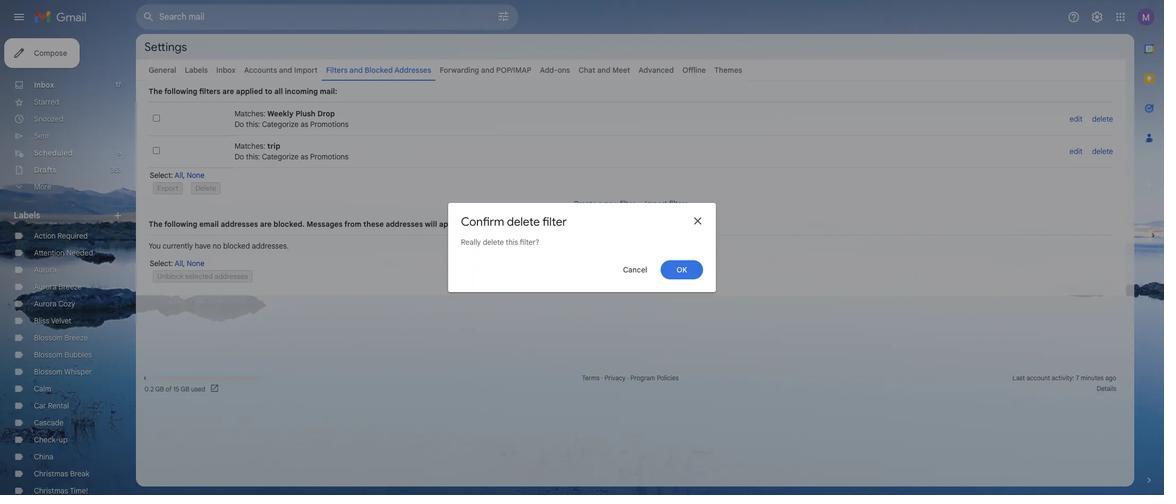 Task type: locate. For each thing, give the bounding box(es) containing it.
advanced
[[639, 65, 674, 75]]

details link
[[1098, 385, 1117, 393]]

0 vertical spatial this:
[[246, 120, 260, 129]]

scheduled
[[34, 148, 73, 158]]

messages
[[307, 219, 343, 229]]

1 select: from the top
[[150, 170, 173, 180]]

1 delete link from the top
[[1093, 114, 1114, 124]]

1 vertical spatial ,
[[183, 259, 185, 268]]

blossom down bliss velvet
[[34, 333, 63, 343]]

1 horizontal spatial ·
[[628, 374, 629, 382]]

1 edit link from the top
[[1070, 114, 1083, 124]]

1 vertical spatial select:
[[150, 259, 173, 268]]

and up all
[[279, 65, 292, 75]]

scheduled link
[[34, 148, 73, 158]]

break
[[70, 469, 89, 479]]

create
[[574, 199, 597, 209]]

new
[[605, 199, 618, 209]]

0 vertical spatial breeze
[[58, 282, 82, 292]]

2 promotions from the top
[[310, 152, 349, 162]]

0 vertical spatial categorize
[[262, 120, 299, 129]]

following
[[164, 87, 197, 96], [164, 219, 197, 229]]

select: up unblock
[[150, 259, 173, 268]]

and right filters
[[350, 65, 363, 75]]

1 aurora from the top
[[34, 265, 57, 275]]

1 vertical spatial aurora
[[34, 282, 57, 292]]

0 vertical spatial following
[[164, 87, 197, 96]]

blossom down blossom breeze link
[[34, 350, 63, 360]]

1 categorize from the top
[[262, 120, 299, 129]]

1 promotions from the top
[[310, 120, 349, 129]]

and right chat
[[598, 65, 611, 75]]

1 vertical spatial breeze
[[64, 333, 88, 343]]

1 none from the top
[[187, 170, 205, 180]]

matches: inside matches: trip do this: categorize as promotions
[[235, 141, 266, 151]]

select: all , none unblock selected addresses
[[150, 259, 248, 281]]

aurora down attention
[[34, 265, 57, 275]]

aurora breeze link
[[34, 282, 82, 292]]

0 vertical spatial aurora
[[34, 265, 57, 275]]

0 horizontal spatial gb
[[155, 385, 164, 393]]

2 as from the top
[[301, 152, 308, 162]]

bliss
[[34, 316, 49, 326]]

2 aurora from the top
[[34, 282, 57, 292]]

check-up
[[34, 435, 68, 445]]

2 all from the top
[[175, 259, 183, 268]]

follow link to manage storage image
[[210, 384, 220, 394]]

·
[[602, 374, 603, 382], [628, 374, 629, 382]]

matches: down applied
[[235, 109, 266, 119]]

1 horizontal spatial inbox link
[[216, 65, 236, 75]]

0 vertical spatial edit link
[[1070, 114, 1083, 124]]

have
[[195, 241, 211, 251]]

select: inside select: all , none unblock selected addresses
[[150, 259, 173, 268]]

addresses up blocked
[[221, 219, 258, 229]]

· right privacy
[[628, 374, 629, 382]]

tab list
[[1135, 34, 1165, 457]]

the following email addresses are blocked. messages from these addresses will appear in spam:
[[149, 219, 498, 229]]

1 blossom from the top
[[34, 333, 63, 343]]

china
[[34, 452, 53, 462]]

· right terms link
[[602, 374, 603, 382]]

do inside matches: trip do this: categorize as promotions
[[235, 152, 244, 162]]

1 none link from the top
[[187, 170, 205, 180]]

add-
[[540, 65, 558, 75]]

1 horizontal spatial labels
[[185, 65, 208, 75]]

None search field
[[136, 4, 519, 30]]

footer
[[136, 373, 1127, 394]]

0 vertical spatial inbox
[[216, 65, 236, 75]]

aurora for aurora cozy
[[34, 299, 57, 309]]

inbox inside labels 'navigation'
[[34, 80, 54, 90]]

export
[[157, 184, 179, 193]]

2 vertical spatial blossom
[[34, 367, 63, 377]]

categorize inside matches: trip do this: categorize as promotions
[[262, 152, 299, 162]]

1 , from the top
[[183, 170, 185, 180]]

matches: left the trip
[[235, 141, 266, 151]]

velvet
[[51, 316, 71, 326]]

forwarding
[[440, 65, 479, 75]]

None checkbox
[[153, 115, 160, 122]]

3 blossom from the top
[[34, 367, 63, 377]]

delete link
[[1093, 114, 1114, 124], [1093, 147, 1114, 156]]

as down matches: weekly plush drop do this: categorize as promotions
[[301, 152, 308, 162]]

1 do from the top
[[235, 120, 244, 129]]

all link up export
[[175, 170, 183, 180]]

1 vertical spatial filter
[[543, 215, 567, 229]]

all up unblock
[[175, 259, 183, 268]]

breeze up "bubbles"
[[64, 333, 88, 343]]

promotions inside matches: weekly plush drop do this: categorize as promotions
[[310, 120, 349, 129]]

blossom whisper link
[[34, 367, 92, 377]]

aurora breeze
[[34, 282, 82, 292]]

the up you
[[149, 219, 163, 229]]

all inside select: all , none unblock selected addresses
[[175, 259, 183, 268]]

2 blossom from the top
[[34, 350, 63, 360]]

this:
[[246, 120, 260, 129], [246, 152, 260, 162]]

1 as from the top
[[301, 120, 308, 129]]

and left pop/imap
[[481, 65, 495, 75]]

1 vertical spatial labels
[[14, 210, 40, 221]]

this: inside matches: trip do this: categorize as promotions
[[246, 152, 260, 162]]

blossom bubbles link
[[34, 350, 92, 360]]

aurora up "bliss"
[[34, 299, 57, 309]]

ons
[[558, 65, 570, 75]]

select: all , none
[[150, 170, 205, 180]]

1 horizontal spatial gb
[[181, 385, 190, 393]]

gb right 15
[[181, 385, 190, 393]]

aurora for aurora breeze
[[34, 282, 57, 292]]

none link up delete button
[[187, 170, 205, 180]]

edit for matches: trip do this: categorize as promotions
[[1070, 147, 1083, 156]]

0 vertical spatial inbox link
[[216, 65, 236, 75]]

2 edit link from the top
[[1070, 147, 1083, 156]]

0 horizontal spatial filter
[[543, 215, 567, 229]]

as inside matches: weekly plush drop do this: categorize as promotions
[[301, 120, 308, 129]]

2 following from the top
[[164, 219, 197, 229]]

import right the new
[[645, 199, 668, 209]]

1 vertical spatial filters
[[670, 199, 689, 209]]

labels for labels link
[[185, 65, 208, 75]]

all up export
[[175, 170, 183, 180]]

0 vertical spatial ,
[[183, 170, 185, 180]]

2 list item from the top
[[149, 135, 1114, 168]]

1 horizontal spatial filter
[[620, 199, 636, 209]]

none inside select: all , none unblock selected addresses
[[187, 259, 205, 268]]

1 vertical spatial this:
[[246, 152, 260, 162]]

none link up selected
[[187, 259, 205, 268]]

1 horizontal spatial filters
[[670, 199, 689, 209]]

inbox link up the following filters are applied to all incoming mail:
[[216, 65, 236, 75]]

trip
[[267, 141, 281, 151]]

accounts
[[244, 65, 277, 75]]

1 vertical spatial none link
[[187, 259, 205, 268]]

2 vertical spatial aurora
[[34, 299, 57, 309]]

0 vertical spatial matches:
[[235, 109, 266, 119]]

1 · from the left
[[602, 374, 603, 382]]

2 edit from the top
[[1070, 147, 1083, 156]]

1 vertical spatial following
[[164, 219, 197, 229]]

1 following from the top
[[164, 87, 197, 96]]

following up currently on the left
[[164, 219, 197, 229]]

1 vertical spatial categorize
[[262, 152, 299, 162]]

following down labels link
[[164, 87, 197, 96]]

0 horizontal spatial inbox link
[[34, 80, 54, 90]]

labels up action
[[14, 210, 40, 221]]

chat and meet link
[[579, 65, 631, 75]]

1 all from the top
[[175, 170, 183, 180]]

1 vertical spatial blossom
[[34, 350, 63, 360]]

more
[[34, 182, 51, 192]]

edit link for matches: weekly plush drop do this: categorize as promotions
[[1070, 114, 1083, 124]]

0 horizontal spatial inbox
[[34, 80, 54, 90]]

aurora down the aurora "link" on the bottom left
[[34, 282, 57, 292]]

delete button
[[191, 182, 220, 194]]

0 horizontal spatial filters
[[199, 87, 221, 96]]

3 aurora from the top
[[34, 299, 57, 309]]

action required
[[34, 231, 88, 241]]

cancel button
[[614, 260, 657, 280]]

0 vertical spatial the
[[149, 87, 163, 96]]

blossom breeze
[[34, 333, 88, 343]]

1 vertical spatial the
[[149, 219, 163, 229]]

offline
[[683, 65, 706, 75]]

2 do from the top
[[235, 152, 244, 162]]

1 vertical spatial edit
[[1070, 147, 1083, 156]]

really delete this filter?
[[461, 238, 540, 247]]

all for select: all , none
[[175, 170, 183, 180]]

currently
[[163, 241, 193, 251]]

chat and meet
[[579, 65, 631, 75]]

1 vertical spatial do
[[235, 152, 244, 162]]

settings image
[[1092, 11, 1104, 23]]

activity:
[[1052, 374, 1075, 382]]

the down the general
[[149, 87, 163, 96]]

1 vertical spatial inbox
[[34, 80, 54, 90]]

0 vertical spatial select:
[[150, 170, 173, 180]]

as
[[301, 120, 308, 129], [301, 152, 308, 162]]

2 matches: from the top
[[235, 141, 266, 151]]

promotions inside matches: trip do this: categorize as promotions
[[310, 152, 349, 162]]

as down plush
[[301, 120, 308, 129]]

2 the from the top
[[149, 219, 163, 229]]

1 edit from the top
[[1070, 114, 1083, 124]]

2 none from the top
[[187, 259, 205, 268]]

last
[[1013, 374, 1026, 382]]

list item
[[149, 103, 1114, 135], [149, 135, 1114, 168]]

none checkbox inside list item
[[153, 147, 160, 154]]

forwarding and pop/imap link
[[440, 65, 532, 75]]

2 this: from the top
[[246, 152, 260, 162]]

none up delete button
[[187, 170, 205, 180]]

labels right general "link"
[[185, 65, 208, 75]]

2 categorize from the top
[[262, 152, 299, 162]]

2 delete link from the top
[[1093, 147, 1114, 156]]

1 the from the top
[[149, 87, 163, 96]]

categorize down weekly
[[262, 120, 299, 129]]

attention
[[34, 248, 65, 258]]

None checkbox
[[153, 147, 160, 154]]

the for the following filters are applied to all incoming mail:
[[149, 87, 163, 96]]

1 vertical spatial delete link
[[1093, 147, 1114, 156]]

select: for select: all , none
[[150, 170, 173, 180]]

1 vertical spatial edit link
[[1070, 147, 1083, 156]]

select:
[[150, 170, 173, 180], [150, 259, 173, 268]]

are up addresses.
[[260, 219, 272, 229]]

all link up unblock
[[175, 259, 183, 268]]

1 horizontal spatial are
[[260, 219, 272, 229]]

1 vertical spatial import
[[645, 199, 668, 209]]

1 vertical spatial all
[[175, 259, 183, 268]]

confirm delete filter heading
[[461, 215, 567, 229]]

categorize down the trip
[[262, 152, 299, 162]]

breeze up the cozy
[[58, 282, 82, 292]]

categorize inside matches: weekly plush drop do this: categorize as promotions
[[262, 120, 299, 129]]

general link
[[149, 65, 176, 75]]

1 vertical spatial are
[[260, 219, 272, 229]]

matches: inside matches: weekly plush drop do this: categorize as promotions
[[235, 109, 266, 119]]

1 vertical spatial as
[[301, 152, 308, 162]]

bliss velvet link
[[34, 316, 71, 326]]

are
[[222, 87, 234, 96], [260, 219, 272, 229]]

1 and from the left
[[279, 65, 292, 75]]

0 vertical spatial none link
[[187, 170, 205, 180]]

addresses down blocked
[[215, 272, 248, 281]]

0 horizontal spatial labels
[[14, 210, 40, 221]]

0 vertical spatial delete link
[[1093, 114, 1114, 124]]

will
[[425, 219, 437, 229]]

matches: for categorize
[[235, 141, 266, 151]]

edit link for matches: trip do this: categorize as promotions
[[1070, 147, 1083, 156]]

1 vertical spatial none
[[187, 259, 205, 268]]

labels
[[185, 65, 208, 75], [14, 210, 40, 221]]

calm
[[34, 384, 51, 394]]

drafts
[[34, 165, 56, 175]]

import filters link
[[645, 199, 689, 209]]

2 , from the top
[[183, 259, 185, 268]]

inbox link up starred
[[34, 80, 54, 90]]

4 and from the left
[[598, 65, 611, 75]]

used
[[191, 385, 205, 393]]

0 vertical spatial all link
[[175, 170, 183, 180]]

required
[[58, 231, 88, 241]]

blossom up 'calm'
[[34, 367, 63, 377]]

labels navigation
[[0, 34, 136, 495]]

aurora link
[[34, 265, 57, 275]]

the following filters are applied to all incoming mail:
[[149, 87, 337, 96]]

blossom breeze link
[[34, 333, 88, 343]]

none for select: all , none unblock selected addresses
[[187, 259, 205, 268]]

0 vertical spatial labels
[[185, 65, 208, 75]]

create a new filter link
[[574, 199, 636, 209]]

2 gb from the left
[[181, 385, 190, 393]]

and for accounts
[[279, 65, 292, 75]]

1 vertical spatial all link
[[175, 259, 183, 268]]

do
[[235, 120, 244, 129], [235, 152, 244, 162]]

select: up export 'button'
[[150, 170, 173, 180]]

import up incoming
[[294, 65, 318, 75]]

1 matches: from the top
[[235, 109, 266, 119]]

inbox up starred
[[34, 80, 54, 90]]

2 none link from the top
[[187, 259, 205, 268]]

none up selected
[[187, 259, 205, 268]]

0 vertical spatial edit
[[1070, 114, 1083, 124]]

0 vertical spatial are
[[222, 87, 234, 96]]

0.2 gb of 15 gb used
[[145, 385, 205, 393]]

are left applied
[[222, 87, 234, 96]]

1 this: from the top
[[246, 120, 260, 129]]

1 vertical spatial promotions
[[310, 152, 349, 162]]

delete link for matches: weekly plush drop do this: categorize as promotions
[[1093, 114, 1114, 124]]

import filters
[[645, 199, 689, 209]]

labels heading
[[14, 210, 113, 221]]

as inside matches: trip do this: categorize as promotions
[[301, 152, 308, 162]]

0 vertical spatial do
[[235, 120, 244, 129]]

none link
[[187, 170, 205, 180], [187, 259, 205, 268]]

whisper
[[64, 367, 92, 377]]

, inside select: all , none unblock selected addresses
[[183, 259, 185, 268]]

really
[[461, 238, 481, 247]]

2 select: from the top
[[150, 259, 173, 268]]

1 vertical spatial matches:
[[235, 141, 266, 151]]

0 vertical spatial all
[[175, 170, 183, 180]]

1 horizontal spatial import
[[645, 199, 668, 209]]

3 and from the left
[[481, 65, 495, 75]]

0 vertical spatial as
[[301, 120, 308, 129]]

0 vertical spatial promotions
[[310, 120, 349, 129]]

0 vertical spatial blossom
[[34, 333, 63, 343]]

all
[[175, 170, 183, 180], [175, 259, 183, 268]]

last account activity: 7 minutes ago details
[[1013, 374, 1117, 393]]

2 and from the left
[[350, 65, 363, 75]]

1 vertical spatial inbox link
[[34, 80, 54, 90]]

these
[[364, 219, 384, 229]]

christmas break link
[[34, 469, 89, 479]]

0 horizontal spatial ·
[[602, 374, 603, 382]]

filters
[[199, 87, 221, 96], [670, 199, 689, 209]]

inbox up the following filters are applied to all incoming mail:
[[216, 65, 236, 75]]

0 vertical spatial none
[[187, 170, 205, 180]]

0 vertical spatial import
[[294, 65, 318, 75]]

labels inside labels 'navigation'
[[14, 210, 40, 221]]

gb left of
[[155, 385, 164, 393]]



Task type: describe. For each thing, give the bounding box(es) containing it.
ago
[[1106, 374, 1117, 382]]

select: for select: all , none unblock selected addresses
[[150, 259, 173, 268]]

christmas
[[34, 469, 68, 479]]

of
[[166, 385, 172, 393]]

addresses inside select: all , none unblock selected addresses
[[215, 272, 248, 281]]

add-ons
[[540, 65, 570, 75]]

pop/imap
[[497, 65, 532, 75]]

plush
[[296, 109, 316, 119]]

appear
[[439, 219, 465, 229]]

attention needed
[[34, 248, 93, 258]]

compose button
[[4, 38, 80, 68]]

advanced link
[[639, 65, 674, 75]]

2 all link from the top
[[175, 259, 183, 268]]

6
[[118, 149, 121, 157]]

sent
[[34, 131, 49, 141]]

1 gb from the left
[[155, 385, 164, 393]]

delete link for matches: trip do this: categorize as promotions
[[1093, 147, 1114, 156]]

and for filters
[[350, 65, 363, 75]]

terms · privacy · program policies
[[582, 374, 679, 382]]

blossom for blossom whisper
[[34, 367, 63, 377]]

filters and blocked addresses link
[[326, 65, 432, 75]]

cascade link
[[34, 418, 64, 428]]

bubbles
[[64, 350, 92, 360]]

bliss velvet
[[34, 316, 71, 326]]

0 horizontal spatial are
[[222, 87, 234, 96]]

0.2
[[145, 385, 154, 393]]

breeze for aurora breeze
[[58, 282, 82, 292]]

cozy
[[58, 299, 75, 309]]

chat
[[579, 65, 596, 75]]

you currently have no blocked addresses.
[[149, 241, 289, 251]]

main menu image
[[13, 11, 26, 23]]

filter inside alert dialog
[[543, 215, 567, 229]]

filter?
[[520, 238, 540, 247]]

ok button
[[661, 260, 704, 280]]

china link
[[34, 452, 53, 462]]

following for filters
[[164, 87, 197, 96]]

aurora for the aurora "link" on the bottom left
[[34, 265, 57, 275]]

0 vertical spatial filter
[[620, 199, 636, 209]]

advanced search options image
[[493, 6, 514, 27]]

1 horizontal spatial inbox
[[216, 65, 236, 75]]

search mail image
[[139, 7, 158, 27]]

filters
[[326, 65, 348, 75]]

, for select: all , none unblock selected addresses
[[183, 259, 185, 268]]

353
[[111, 166, 121, 174]]

action
[[34, 231, 56, 241]]

themes link
[[715, 65, 743, 75]]

matches: weekly plush drop do this: categorize as promotions
[[235, 109, 349, 129]]

none checkbox inside list item
[[153, 115, 160, 122]]

0 vertical spatial filters
[[199, 87, 221, 96]]

blossom for blossom breeze
[[34, 333, 63, 343]]

confirm delete filter
[[461, 215, 567, 229]]

the for the following email addresses are blocked. messages from these addresses will appear in spam:
[[149, 219, 163, 229]]

addresses.
[[252, 241, 289, 251]]

calm link
[[34, 384, 51, 394]]

7
[[1077, 374, 1080, 382]]

addresses
[[395, 65, 432, 75]]

and for forwarding
[[481, 65, 495, 75]]

this: inside matches: weekly plush drop do this: categorize as promotions
[[246, 120, 260, 129]]

in
[[467, 219, 474, 229]]

17
[[116, 81, 121, 89]]

aurora cozy
[[34, 299, 75, 309]]

blocked
[[365, 65, 393, 75]]

ok
[[677, 265, 688, 274]]

blocked
[[223, 241, 250, 251]]

program
[[631, 374, 656, 382]]

drafts link
[[34, 165, 56, 175]]

rental
[[48, 401, 69, 411]]

none link for 1st all link
[[187, 170, 205, 180]]

edit for matches: weekly plush drop do this: categorize as promotions
[[1070, 114, 1083, 124]]

forwarding and pop/imap
[[440, 65, 532, 75]]

accounts and import
[[244, 65, 318, 75]]

matches: trip do this: categorize as promotions
[[235, 141, 349, 162]]

details
[[1098, 385, 1117, 393]]

none for select: all , none
[[187, 170, 205, 180]]

footer containing terms
[[136, 373, 1127, 394]]

christmas break
[[34, 469, 89, 479]]

breeze for blossom breeze
[[64, 333, 88, 343]]

none link for second all link
[[187, 259, 205, 268]]

all for select: all , none unblock selected addresses
[[175, 259, 183, 268]]

needed
[[66, 248, 93, 258]]

do inside matches: weekly plush drop do this: categorize as promotions
[[235, 120, 244, 129]]

settings
[[145, 40, 187, 54]]

minutes
[[1082, 374, 1105, 382]]

meet
[[613, 65, 631, 75]]

a
[[599, 199, 603, 209]]

, for select: all , none
[[183, 170, 185, 180]]

blossom for blossom bubbles
[[34, 350, 63, 360]]

starred
[[34, 97, 59, 107]]

cascade
[[34, 418, 64, 428]]

filters and blocked addresses
[[326, 65, 432, 75]]

check-
[[34, 435, 59, 445]]

blossom bubbles
[[34, 350, 92, 360]]

snoozed
[[34, 114, 64, 124]]

0 horizontal spatial import
[[294, 65, 318, 75]]

matches: for do
[[235, 109, 266, 119]]

compose
[[34, 48, 67, 58]]

terms
[[582, 374, 600, 382]]

create a new filter
[[574, 199, 636, 209]]

no
[[213, 241, 221, 251]]

action required link
[[34, 231, 88, 241]]

confirm delete filter alert dialog
[[449, 203, 716, 292]]

and for chat
[[598, 65, 611, 75]]

email
[[199, 219, 219, 229]]

addresses left will
[[386, 219, 423, 229]]

1 list item from the top
[[149, 103, 1114, 135]]

following for email
[[164, 219, 197, 229]]

1 all link from the top
[[175, 170, 183, 180]]

blocked.
[[274, 219, 305, 229]]

sent link
[[34, 131, 49, 141]]

confirm
[[461, 215, 505, 229]]

car rental
[[34, 401, 69, 411]]

delete
[[196, 184, 216, 193]]

themes
[[715, 65, 743, 75]]

2 · from the left
[[628, 374, 629, 382]]

labels for the labels heading
[[14, 210, 40, 221]]

privacy link
[[605, 374, 626, 382]]

aurora cozy link
[[34, 299, 75, 309]]



Task type: vqa. For each thing, say whether or not it's contained in the screenshot.
second All Link from the bottom
yes



